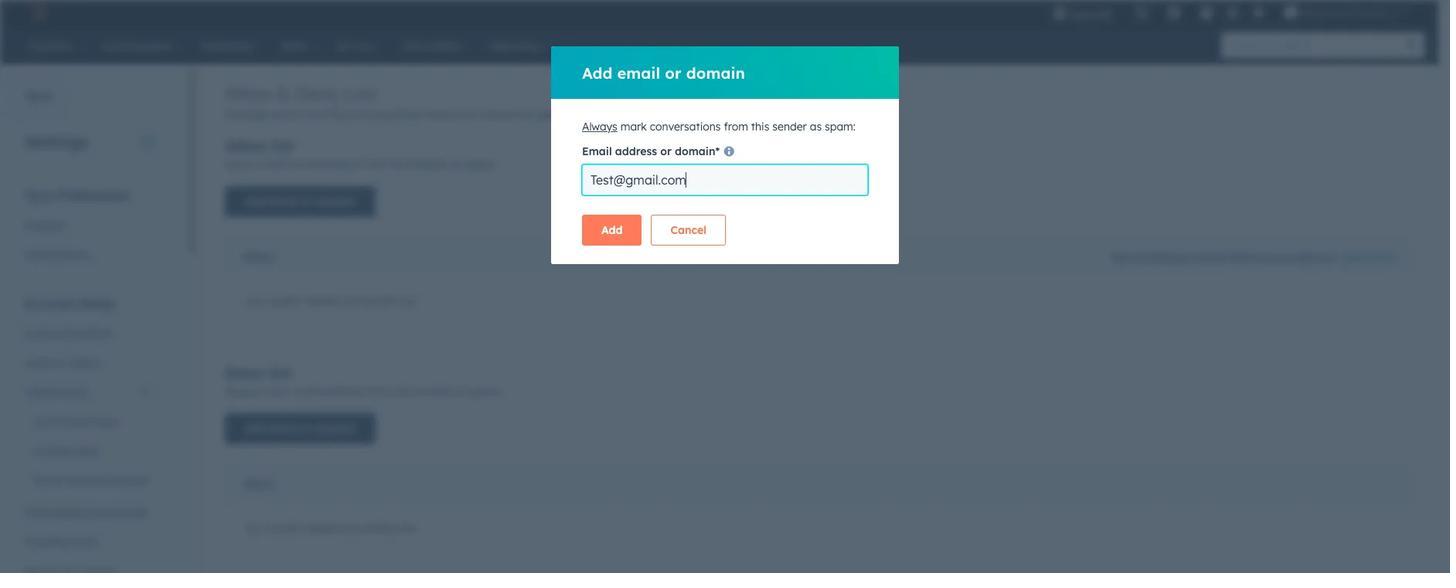 Task type: vqa. For each thing, say whether or not it's contained in the screenshot.
the CEO
no



Task type: locate. For each thing, give the bounding box(es) containing it.
2 vertical spatial email
[[269, 422, 298, 436]]

deny inside allow & deny list manage which incoming conversations should be marked as spam in your inbox.
[[295, 82, 340, 105]]

email
[[582, 145, 612, 159], [244, 252, 275, 264], [34, 474, 62, 488], [244, 479, 275, 491]]

connected apps
[[34, 415, 118, 429]]

1 vertical spatial apps
[[73, 445, 99, 459]]

users
[[25, 357, 53, 370]]

apoptosis studios 2
[[1302, 6, 1396, 19]]

senders inside allow list never mark conversations from the senders as spam:
[[409, 158, 448, 172]]

2 vertical spatial added
[[306, 522, 339, 536]]

apps up service
[[73, 445, 99, 459]]

your inside allow & deny list manage which incoming conversations should be marked as spam in your inbox.
[[579, 107, 602, 121]]

always inside add email or domain dialog
[[582, 120, 618, 134]]

or for 2nd add email or domain button from the bottom
[[301, 195, 313, 209]]

0 vertical spatial add email or domain
[[582, 63, 746, 82]]

2 vertical spatial mark
[[263, 385, 290, 399]]

allow
[[225, 82, 271, 105], [225, 136, 267, 155]]

0 vertical spatial haven't
[[266, 294, 303, 308]]

1 vertical spatial &
[[56, 357, 64, 370]]

apps inside connected apps link
[[92, 415, 118, 429]]

cancel
[[671, 224, 707, 237]]

1 vertical spatial mark
[[258, 158, 285, 172]]

hubspot image
[[28, 3, 46, 22]]

1 vertical spatial haven't
[[266, 522, 303, 536]]

spam: inside allow list never mark conversations from the senders as spam:
[[466, 158, 497, 172]]

1 account from the top
[[25, 296, 75, 312]]

domain inside add email or domain dialog
[[687, 63, 746, 82]]

2 allow from the top
[[225, 136, 267, 155]]

your preferences element
[[15, 187, 162, 270]]

0 vertical spatial add email or domain button
[[225, 186, 376, 217]]

your
[[25, 188, 53, 203]]

deny
[[295, 82, 340, 105], [225, 363, 265, 383]]

1 vertical spatial deny
[[225, 363, 265, 383]]

& inside allow & deny list manage which incoming conversations should be marked as spam in your inbox.
[[276, 82, 289, 105]]

1 vertical spatial you haven't added any emails yet
[[244, 522, 416, 536]]

upgrade image
[[1054, 7, 1068, 21]]

0 vertical spatial always
[[582, 120, 618, 134]]

allow inside allow list never mark conversations from the senders as spam:
[[225, 136, 267, 155]]

1 vertical spatial from
[[362, 158, 386, 172]]

as inside allow & deny list manage which incoming conversations should be marked as spam in your inbox.
[[521, 107, 533, 121]]

mark inside deny list always mark conversations from the senders as spam:
[[263, 385, 290, 399]]

domain for add email or domain dialog
[[687, 63, 746, 82]]

account defaults
[[25, 327, 112, 341]]

1 vertical spatial yet
[[400, 522, 416, 536]]

0 vertical spatial be
[[463, 107, 476, 121]]

mark inside allow list never mark conversations from the senders as spam:
[[258, 158, 285, 172]]

be right should
[[463, 107, 476, 121]]

list
[[345, 82, 376, 105]]

email
[[618, 63, 661, 82], [269, 195, 298, 209], [269, 422, 298, 436]]

the inside allow list never mark conversations from the senders as spam:
[[389, 158, 406, 172]]

0 vertical spatial any
[[342, 294, 361, 308]]

0 vertical spatial allow
[[225, 82, 271, 105]]

1 vertical spatial account
[[25, 327, 66, 341]]

apps for private apps
[[73, 445, 99, 459]]

1 emails from the top
[[364, 294, 397, 308]]

apps down the integrations button
[[92, 415, 118, 429]]

any
[[342, 294, 361, 308], [342, 522, 361, 536]]

1 vertical spatial domain
[[316, 195, 357, 209]]

0 vertical spatial you haven't added any emails yet
[[244, 294, 416, 308]]

1 haven't from the top
[[266, 294, 303, 308]]

2 vertical spatial from
[[367, 385, 391, 399]]

deny inside deny list always mark conversations from the senders as spam:
[[225, 363, 265, 383]]

list inside allow list never mark conversations from the senders as spam:
[[271, 136, 294, 155]]

from inside add email or domain dialog
[[724, 120, 749, 134]]

0 horizontal spatial be
[[463, 107, 476, 121]]

help button
[[1194, 0, 1221, 25]]

your
[[579, 107, 602, 121], [1272, 252, 1293, 264]]

or for add email or domain dialog
[[665, 63, 682, 82]]

be right the can on the right of the page
[[1214, 252, 1225, 264]]

conversations
[[352, 107, 423, 121], [650, 120, 721, 134], [288, 158, 359, 172], [293, 385, 364, 399]]

the inside deny list always mark conversations from the senders as spam:
[[394, 385, 411, 399]]

& inside account setup element
[[56, 357, 64, 370]]

domain for first add email or domain button from the bottom of the page
[[316, 422, 357, 436]]

apps for connected apps
[[92, 415, 118, 429]]

the for allow
[[389, 158, 406, 172]]

yet
[[400, 294, 416, 308], [400, 522, 416, 536]]

emails for first add email or domain button from the bottom of the page
[[364, 522, 397, 536]]

0 vertical spatial senders
[[409, 158, 448, 172]]

0 vertical spatial deny
[[295, 82, 340, 105]]

account
[[25, 296, 75, 312], [25, 327, 66, 341]]

0 vertical spatial apps
[[92, 415, 118, 429]]

add
[[582, 63, 613, 82], [244, 195, 266, 209], [602, 224, 623, 237], [244, 422, 266, 436]]

1 horizontal spatial always
[[582, 120, 618, 134]]

email address or domain*
[[582, 145, 723, 159]]

marketplaces button
[[1159, 0, 1191, 25]]

or down allow list never mark conversations from the senders as spam:
[[301, 195, 313, 209]]

2 any from the top
[[342, 522, 361, 536]]

0 horizontal spatial always
[[225, 385, 260, 399]]

allow for list
[[225, 136, 267, 155]]

integrations button
[[15, 378, 162, 408]]

conversations inside allow list never mark conversations from the senders as spam:
[[288, 158, 359, 172]]

0 vertical spatial added
[[1228, 252, 1257, 264]]

search button
[[1399, 32, 1425, 59]]

0 horizontal spatial your
[[579, 107, 602, 121]]

domain
[[687, 63, 746, 82], [316, 195, 357, 209], [316, 422, 357, 436]]

notifications link
[[15, 241, 162, 270]]

2 account from the top
[[25, 327, 66, 341]]

0 horizontal spatial &
[[56, 357, 64, 370]]

any for first add email or domain button from the bottom of the page
[[342, 522, 361, 536]]

email inside dialog
[[618, 63, 661, 82]]

connected
[[34, 415, 89, 429]]

0 vertical spatial the
[[389, 158, 406, 172]]

2 emails from the top
[[364, 522, 397, 536]]

account inside 'link'
[[25, 327, 66, 341]]

incoming
[[302, 107, 349, 121]]

2 you haven't added any emails yet from the top
[[244, 522, 416, 536]]

1 vertical spatial email
[[269, 195, 298, 209]]

more
[[1371, 252, 1395, 264]]

your right the to on the right
[[1272, 252, 1293, 264]]

2 you from the top
[[244, 522, 263, 536]]

private
[[34, 445, 70, 459]]

0 vertical spatial emails
[[364, 294, 397, 308]]

conversations inside deny list always mark conversations from the senders as spam:
[[293, 385, 364, 399]]

0 vertical spatial &
[[276, 82, 289, 105]]

domain down deny list always mark conversations from the senders as spam:
[[316, 422, 357, 436]]

0 vertical spatial account
[[25, 296, 75, 312]]

the for deny
[[394, 385, 411, 399]]

mark for allow
[[258, 158, 285, 172]]

menu
[[1043, 0, 1421, 25]]

1 vertical spatial you
[[244, 522, 263, 536]]

or up always mark conversations from this sender as spam:
[[665, 63, 682, 82]]

added
[[1228, 252, 1257, 264], [306, 294, 339, 308], [306, 522, 339, 536]]

0 vertical spatial email
[[618, 63, 661, 82]]

0 vertical spatial domain
[[687, 63, 746, 82]]

allow up "never"
[[225, 136, 267, 155]]

haven't for 2nd add email or domain button from the bottom
[[266, 294, 303, 308]]

1 vertical spatial senders
[[414, 385, 453, 399]]

allow inside allow & deny list manage which incoming conversations should be marked as spam in your inbox.
[[225, 82, 271, 105]]

or down deny list always mark conversations from the senders as spam:
[[301, 422, 313, 436]]

upgrade
[[1071, 8, 1114, 20]]

1 horizontal spatial deny
[[295, 82, 340, 105]]

allow
[[1295, 252, 1319, 264]]

from inside allow list never mark conversations from the senders as spam:
[[362, 158, 386, 172]]

0 vertical spatial you
[[244, 294, 263, 308]]

conversations inside allow & deny list manage which incoming conversations should be marked as spam in your inbox.
[[352, 107, 423, 121]]

emails
[[364, 294, 397, 308], [364, 522, 397, 536]]

list for deny
[[270, 363, 292, 383]]

spam: inside deny list always mark conversations from the senders as spam:
[[471, 385, 502, 399]]

preferences
[[57, 188, 129, 203]]

notifications
[[25, 248, 91, 262]]

settings image
[[1227, 7, 1240, 20]]

0 vertical spatial yet
[[400, 294, 416, 308]]

as
[[521, 107, 533, 121], [810, 120, 822, 134], [451, 158, 463, 172], [456, 385, 468, 399]]

marketplaces image
[[1168, 7, 1182, 21]]

senders inside deny list always mark conversations from the senders as spam:
[[414, 385, 453, 399]]

add email or domain button
[[225, 186, 376, 217], [225, 414, 376, 445]]

2 vertical spatial list
[[270, 363, 292, 383]]

1 vertical spatial any
[[342, 522, 361, 536]]

haven't
[[266, 294, 303, 308], [266, 522, 303, 536]]

1 vertical spatial spam:
[[466, 158, 497, 172]]

0 vertical spatial mark
[[621, 120, 647, 134]]

always inside deny list always mark conversations from the senders as spam:
[[225, 385, 260, 399]]

always mark conversations from this sender as spam:
[[582, 120, 856, 134]]

email for first add email or domain button from the bottom of the page
[[269, 422, 298, 436]]

1 horizontal spatial be
[[1214, 252, 1225, 264]]

from
[[724, 120, 749, 134], [362, 158, 386, 172], [367, 385, 391, 399]]

integrations
[[25, 386, 88, 400]]

always
[[582, 120, 618, 134], [225, 385, 260, 399]]

0 vertical spatial spam:
[[825, 120, 856, 134]]

your preferences
[[25, 188, 129, 203]]

or
[[665, 63, 682, 82], [661, 145, 672, 159], [301, 195, 313, 209], [301, 422, 313, 436]]

list inside deny list always mark conversations from the senders as spam:
[[270, 363, 292, 383]]

& for allow
[[276, 82, 289, 105]]

add inside button
[[602, 224, 623, 237]]

mark
[[621, 120, 647, 134], [258, 158, 285, 172], [263, 385, 290, 399]]

private apps link
[[15, 437, 162, 466]]

email for 2nd add email or domain button from the bottom
[[269, 195, 298, 209]]

& right users
[[56, 357, 64, 370]]

manage
[[225, 107, 267, 121]]

1 vertical spatial allow
[[225, 136, 267, 155]]

defaults
[[69, 327, 112, 341]]

tara schultz image
[[1285, 5, 1299, 19]]

1 horizontal spatial &
[[276, 82, 289, 105]]

connected apps link
[[15, 408, 162, 437]]

your right in
[[579, 107, 602, 121]]

marked
[[479, 107, 518, 121]]

2 vertical spatial spam:
[[471, 385, 502, 399]]

domain up always mark conversations from this sender as spam:
[[687, 63, 746, 82]]

1 horizontal spatial your
[[1272, 252, 1293, 264]]

1 any from the top
[[342, 294, 361, 308]]

email service provider
[[34, 474, 148, 488]]

domain down allow list never mark conversations from the senders as spam:
[[316, 195, 357, 209]]

1 allow from the top
[[225, 82, 271, 105]]

0 vertical spatial list
[[271, 136, 294, 155]]

you
[[244, 294, 263, 308], [244, 522, 263, 536]]

0 vertical spatial your
[[579, 107, 602, 121]]

1 vertical spatial the
[[394, 385, 411, 399]]

account up users
[[25, 327, 66, 341]]

the
[[389, 158, 406, 172], [394, 385, 411, 399]]

allow up manage
[[225, 82, 271, 105]]

add email or domain
[[582, 63, 746, 82], [244, 195, 357, 209], [244, 422, 357, 436]]

&
[[276, 82, 289, 105], [56, 357, 64, 370]]

1 vertical spatial always
[[225, 385, 260, 399]]

0 vertical spatial from
[[724, 120, 749, 134]]

1 you from the top
[[244, 294, 263, 308]]

account up account defaults
[[25, 296, 75, 312]]

domain*
[[675, 145, 720, 159]]

senders
[[409, 158, 448, 172], [414, 385, 453, 399]]

setup
[[79, 296, 114, 312]]

1 you haven't added any emails yet from the top
[[244, 294, 416, 308]]

help image
[[1201, 7, 1215, 21]]

as inside add email or domain dialog
[[810, 120, 822, 134]]

1 vertical spatial emails
[[364, 522, 397, 536]]

general link
[[15, 211, 162, 241]]

0 horizontal spatial deny
[[225, 363, 265, 383]]

& up 'which'
[[276, 82, 289, 105]]

2
[[1390, 6, 1396, 19]]

add for first add email or domain button from the bottom of the page
[[244, 422, 266, 436]]

spam: for allow
[[466, 158, 497, 172]]

menu item
[[1125, 0, 1128, 25]]

apps inside private apps link
[[73, 445, 99, 459]]

list
[[271, 136, 294, 155], [1322, 252, 1335, 264], [270, 363, 292, 383]]

list for allow
[[271, 136, 294, 155]]

notifications button
[[1246, 0, 1273, 25]]

Search HubSpot search field
[[1222, 32, 1411, 59]]

apps
[[92, 415, 118, 429], [73, 445, 99, 459]]

spam:
[[825, 120, 856, 134], [466, 158, 497, 172], [471, 385, 502, 399]]

2 haven't from the top
[[266, 522, 303, 536]]

1 vertical spatial add email or domain button
[[225, 414, 376, 445]]

you for first add email or domain button from the bottom of the page
[[244, 522, 263, 536]]

from inside deny list always mark conversations from the senders as spam:
[[367, 385, 391, 399]]

2 vertical spatial domain
[[316, 422, 357, 436]]



Task type: describe. For each thing, give the bounding box(es) containing it.
studios
[[1352, 6, 1388, 19]]

sender
[[773, 120, 807, 134]]

spam
[[536, 107, 564, 121]]

this
[[752, 120, 770, 134]]

email service provider link
[[15, 466, 162, 496]]

account defaults link
[[15, 319, 162, 349]]

email for add email or domain dialog
[[618, 63, 661, 82]]

1 vertical spatial your
[[1272, 252, 1293, 264]]

spam: inside add email or domain dialog
[[825, 120, 856, 134]]

marketplace downloads
[[25, 507, 148, 520]]

deny list always mark conversations from the senders as spam:
[[225, 363, 502, 399]]

add email or domain inside dialog
[[582, 63, 746, 82]]

all
[[1132, 252, 1143, 264]]

Email address or domain* text field
[[582, 165, 868, 196]]

& for users
[[56, 357, 64, 370]]

tracking code link
[[15, 528, 162, 558]]

any for 2nd add email or domain button from the bottom
[[342, 294, 361, 308]]

allow list never mark conversations from the senders as spam:
[[225, 136, 497, 172]]

service
[[65, 474, 103, 488]]

cancel button
[[652, 215, 726, 246]]

addresses
[[1146, 252, 1191, 264]]

or for first add email or domain button from the bottom of the page
[[301, 422, 313, 436]]

learn more button
[[1342, 252, 1395, 264]]

1 yet from the top
[[400, 294, 416, 308]]

2 vertical spatial add email or domain
[[244, 422, 357, 436]]

inbox.
[[605, 107, 635, 121]]

not
[[1112, 252, 1129, 264]]

conversations inside add email or domain dialog
[[650, 120, 721, 134]]

general
[[25, 219, 64, 233]]

private apps
[[34, 445, 99, 459]]

users & teams link
[[15, 349, 162, 378]]

1 vertical spatial add email or domain
[[244, 195, 357, 209]]

mark for deny
[[263, 385, 290, 399]]

downloads
[[91, 507, 148, 520]]

2 yet from the top
[[400, 522, 416, 536]]

emails for 2nd add email or domain button from the bottom
[[364, 294, 397, 308]]

spam: for deny
[[471, 385, 502, 399]]

2 add email or domain button from the top
[[225, 414, 376, 445]]

address
[[615, 145, 657, 159]]

calling icon image
[[1136, 6, 1150, 20]]

add button
[[582, 215, 642, 246]]

email inside dialog
[[582, 145, 612, 159]]

haven't for first add email or domain button from the bottom of the page
[[266, 522, 303, 536]]

tracking
[[25, 536, 68, 550]]

be inside allow & deny list manage which incoming conversations should be marked as spam in your inbox.
[[463, 107, 476, 121]]

not all addresses can be added to your allow list learn more
[[1112, 252, 1395, 264]]

settings link
[[1224, 4, 1243, 20]]

to
[[1260, 252, 1269, 264]]

back link
[[0, 82, 63, 113]]

1 vertical spatial be
[[1214, 252, 1225, 264]]

account setup element
[[15, 295, 162, 574]]

account for account setup
[[25, 296, 75, 312]]

learn
[[1342, 252, 1368, 264]]

which
[[270, 107, 299, 121]]

mark inside add email or domain dialog
[[621, 120, 647, 134]]

from for deny
[[367, 385, 391, 399]]

from for allow
[[362, 158, 386, 172]]

add email or domain dialog
[[551, 46, 899, 264]]

as inside deny list always mark conversations from the senders as spam:
[[456, 385, 468, 399]]

hubspot link
[[19, 3, 58, 22]]

can
[[1194, 252, 1211, 264]]

you for 2nd add email or domain button from the bottom
[[244, 294, 263, 308]]

search image
[[1407, 40, 1418, 51]]

as inside allow list never mark conversations from the senders as spam:
[[451, 158, 463, 172]]

code
[[71, 536, 98, 550]]

domain for 2nd add email or domain button from the bottom
[[316, 195, 357, 209]]

calling icon button
[[1129, 2, 1156, 22]]

1 vertical spatial list
[[1322, 252, 1335, 264]]

marketplace downloads link
[[15, 499, 162, 528]]

never
[[225, 158, 255, 172]]

account setup
[[25, 296, 114, 312]]

senders for deny
[[414, 385, 453, 399]]

should
[[426, 107, 460, 121]]

marketplace
[[25, 507, 88, 520]]

settings
[[25, 132, 88, 152]]

add for 2nd add email or domain button from the bottom
[[244, 195, 266, 209]]

teams
[[67, 357, 100, 370]]

users & teams
[[25, 357, 100, 370]]

you haven't added any emails yet for 2nd add email or domain button from the bottom
[[244, 294, 416, 308]]

apoptosis
[[1302, 6, 1349, 19]]

apoptosis studios 2 button
[[1276, 0, 1419, 25]]

account for account defaults
[[25, 327, 66, 341]]

1 add email or domain button from the top
[[225, 186, 376, 217]]

you haven't added any emails yet for first add email or domain button from the bottom of the page
[[244, 522, 416, 536]]

allow & deny list manage which incoming conversations should be marked as spam in your inbox.
[[225, 82, 635, 121]]

tracking code
[[25, 536, 98, 550]]

senders for allow
[[409, 158, 448, 172]]

notifications image
[[1252, 7, 1266, 21]]

or right address
[[661, 145, 672, 159]]

menu containing apoptosis studios 2
[[1043, 0, 1421, 25]]

email inside account setup element
[[34, 474, 62, 488]]

allow for &
[[225, 82, 271, 105]]

back
[[26, 90, 53, 104]]

in
[[567, 107, 576, 121]]

provider
[[106, 474, 148, 488]]

add for add email or domain dialog
[[582, 63, 613, 82]]

1 vertical spatial added
[[306, 294, 339, 308]]



